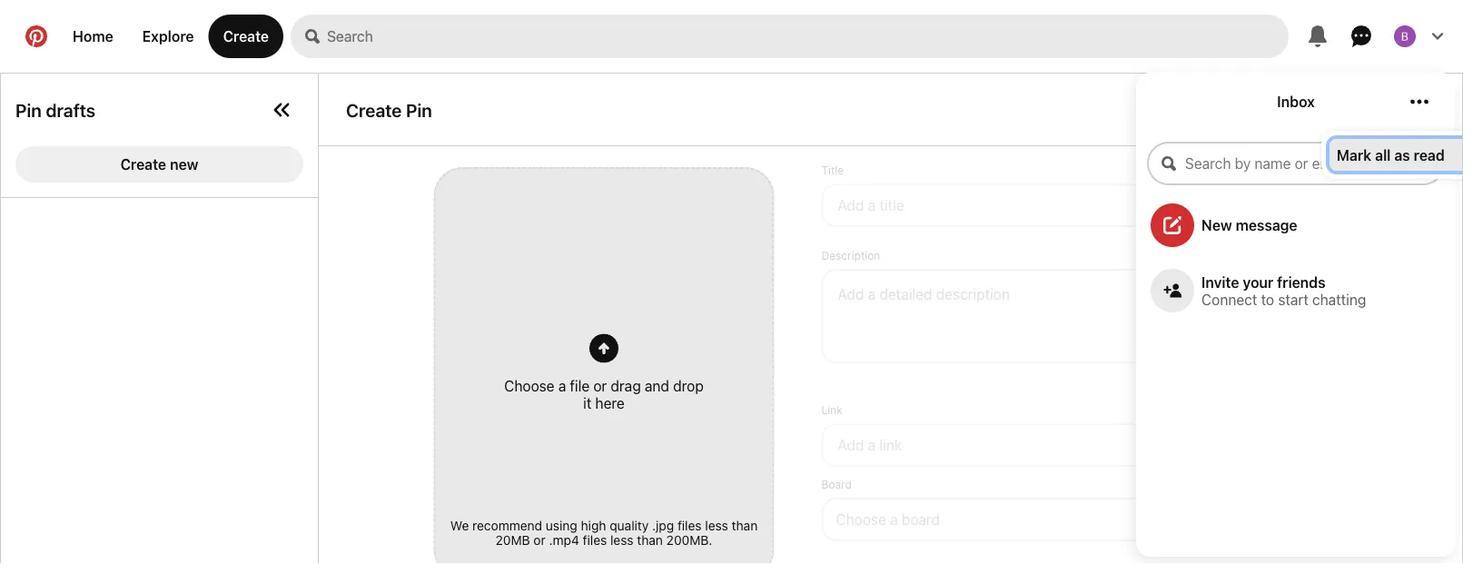 Task type: vqa. For each thing, say whether or not it's contained in the screenshot.
Create for Create
yes



Task type: locate. For each thing, give the bounding box(es) containing it.
home
[[73, 28, 113, 45]]

pin drafts
[[15, 99, 95, 121]]

your
[[1243, 273, 1274, 291]]

new message
[[1202, 217, 1298, 234]]

Title text field
[[821, 183, 1345, 227]]

1 horizontal spatial create
[[223, 28, 269, 45]]

explore link
[[128, 15, 208, 58]]

0 vertical spatial create
[[223, 28, 269, 45]]

0 horizontal spatial pin
[[15, 99, 42, 121]]

Link url field
[[821, 423, 1345, 467]]

2 vertical spatial create
[[120, 156, 166, 173]]

invite your friends connect to start chatting
[[1202, 273, 1366, 308]]

choose a board
[[836, 511, 940, 528]]

invite your friends image
[[1163, 282, 1182, 300]]

create link
[[208, 15, 283, 58]]

choose
[[836, 511, 886, 528]]

create for create new
[[120, 156, 166, 173]]

message
[[1236, 217, 1298, 234]]

start
[[1278, 291, 1309, 308]]

Search text field
[[327, 15, 1289, 58]]

new
[[170, 156, 198, 173]]

all
[[1375, 146, 1391, 163]]

1 vertical spatial create
[[346, 99, 402, 120]]

search icon image
[[305, 29, 320, 44]]

create
[[223, 28, 269, 45], [346, 99, 402, 120], [120, 156, 166, 173]]

main content
[[0, 0, 1463, 564]]

mark
[[1337, 146, 1372, 163]]

friends
[[1277, 273, 1326, 291]]

compose new message image
[[1163, 216, 1182, 234]]

create inside button
[[120, 156, 166, 173]]

explore
[[142, 28, 194, 45]]

to
[[1261, 291, 1274, 308]]

pin
[[406, 99, 432, 120], [15, 99, 42, 121]]

link
[[821, 403, 843, 416]]

2 horizontal spatial create
[[346, 99, 402, 120]]

create for create
[[223, 28, 269, 45]]

0 horizontal spatial create
[[120, 156, 166, 173]]

description
[[821, 249, 880, 261]]

read
[[1414, 146, 1445, 163]]



Task type: describe. For each thing, give the bounding box(es) containing it.
a
[[890, 511, 898, 528]]

mark all as read
[[1337, 146, 1445, 163]]

create pin
[[346, 99, 432, 120]]

inbox
[[1277, 93, 1315, 110]]

home link
[[58, 15, 128, 58]]

create for create pin
[[346, 99, 402, 120]]

new message button
[[1136, 196, 1456, 254]]

title
[[821, 163, 844, 176]]

chatting
[[1312, 291, 1366, 308]]

as
[[1394, 146, 1410, 163]]

mark all as read menu item
[[1330, 139, 1463, 171]]

board
[[902, 511, 940, 528]]

connect
[[1202, 291, 1257, 308]]

1 horizontal spatial pin
[[406, 99, 432, 120]]

choose a board button
[[821, 498, 1345, 541]]

Contacts Search Field search field
[[1147, 142, 1445, 185]]

invite
[[1202, 273, 1239, 291]]

drafts
[[46, 99, 95, 121]]

create new button
[[15, 146, 303, 183]]

new
[[1202, 217, 1232, 234]]

board
[[821, 478, 852, 490]]

main content containing create pin
[[0, 0, 1463, 564]]

bob builder image
[[1394, 25, 1416, 47]]

create new
[[120, 156, 198, 173]]



